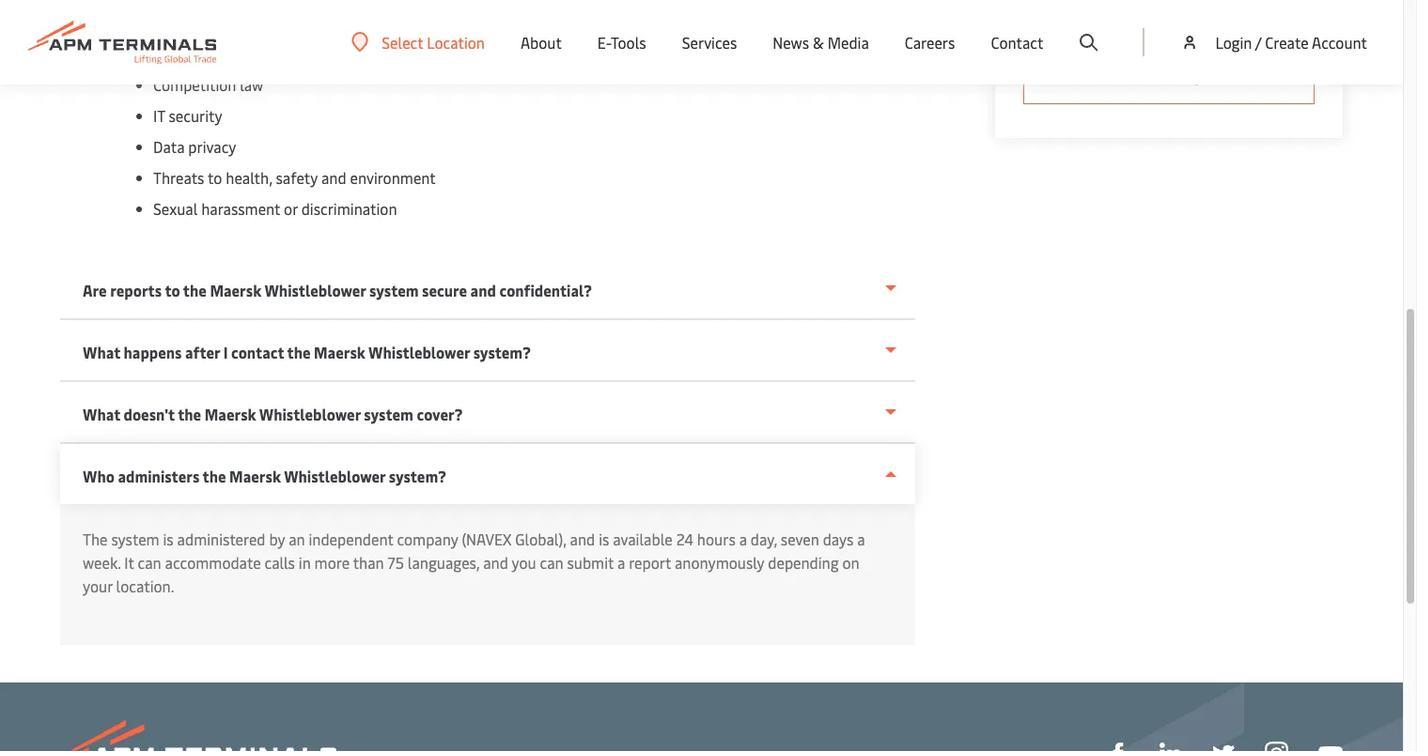 Task type: vqa. For each thing, say whether or not it's contained in the screenshot.
productivity at the right
no



Task type: describe. For each thing, give the bounding box(es) containing it.
environment
[[350, 167, 436, 188]]

report
[[629, 553, 671, 573]]

follow up
[[1135, 65, 1204, 86]]

accommodate
[[165, 553, 261, 573]]

week.
[[83, 553, 121, 573]]

administers
[[118, 466, 200, 487]]

1 horizontal spatial to
[[208, 167, 222, 188]]

it
[[124, 553, 134, 573]]

select
[[382, 31, 423, 52]]

whistleblower up cover?
[[369, 342, 470, 363]]

competition
[[153, 74, 236, 95]]

threats
[[153, 167, 204, 188]]

services
[[682, 32, 737, 53]]

linkedin image
[[1160, 744, 1182, 752]]

sexual harassment or discrimination
[[153, 198, 397, 219]]

cover?
[[417, 404, 463, 425]]

e-tools button
[[598, 0, 646, 85]]

doesn't
[[124, 404, 175, 425]]

and up discrimination
[[321, 167, 346, 188]]

maersk down "are reports to the maersk whistleblower system secure and confidential?" at top left
[[314, 342, 365, 363]]

e-
[[598, 32, 611, 53]]

you tube link
[[1319, 742, 1343, 752]]

insider
[[153, 43, 198, 64]]

who
[[83, 466, 115, 487]]

it security
[[153, 105, 222, 126]]

media
[[828, 32, 869, 53]]

the system is administered by an independent company (navex global), and is available 24 hours a day, seven days a week. it can accommodate calls in more than 75 languages, and you can submit a report anonymously depending on your location.
[[83, 529, 865, 597]]

are reports to the maersk whistleblower system secure and confidential? button
[[60, 258, 915, 321]]

whistleblower down "what happens after i contact the maersk whistleblower system?"
[[259, 404, 361, 425]]

contact button
[[991, 0, 1044, 85]]

news & media
[[773, 32, 869, 53]]

seven
[[781, 529, 819, 550]]

reports
[[110, 280, 162, 301]]

account
[[1312, 32, 1368, 53]]

1 vertical spatial system
[[364, 404, 413, 425]]

login / create account link
[[1181, 0, 1368, 85]]

maersk down what doesn't the maersk whistleblower system cover?
[[229, 466, 281, 487]]

location
[[427, 31, 485, 52]]

an
[[289, 529, 305, 550]]

safety
[[276, 167, 318, 188]]

2 can from the left
[[540, 553, 564, 573]]

privacy
[[188, 136, 236, 157]]

are reports to the maersk whistleblower system secure and confidential?
[[83, 280, 592, 301]]

submit
[[567, 553, 614, 573]]

news & media button
[[773, 0, 869, 85]]

health,
[[226, 167, 272, 188]]

1 horizontal spatial a
[[739, 529, 747, 550]]

days
[[823, 529, 854, 550]]

follow
[[1135, 65, 1182, 86]]

the right reports
[[183, 280, 207, 301]]

what for what happens after i contact the maersk whistleblower system?
[[83, 342, 120, 363]]

global),
[[515, 529, 566, 550]]

select location
[[382, 31, 485, 52]]

data privacy
[[153, 136, 236, 157]]

shape link
[[1107, 741, 1130, 752]]

careers button
[[905, 0, 955, 85]]

security
[[169, 105, 222, 126]]

and up submit at the bottom left of the page
[[570, 529, 595, 550]]

&
[[813, 32, 824, 53]]

apmt footer logo image
[[60, 721, 336, 752]]

linkedin__x28_alt_x29__3_ link
[[1160, 741, 1182, 752]]

and down (navex
[[483, 553, 508, 573]]

whistleblower up independent
[[284, 466, 386, 487]]

competition law
[[153, 74, 263, 95]]

in
[[299, 553, 311, 573]]

instagram image
[[1265, 743, 1289, 752]]

depending
[[768, 553, 839, 573]]

by
[[269, 529, 285, 550]]

what happens after i contact the maersk whistleblower system?
[[83, 342, 531, 363]]

the right contact
[[287, 342, 311, 363]]

sexual
[[153, 198, 198, 219]]

login
[[1216, 32, 1252, 53]]

the right administers
[[203, 466, 226, 487]]

company
[[397, 529, 458, 550]]

are
[[83, 280, 107, 301]]

select location button
[[352, 31, 485, 52]]

or
[[284, 198, 298, 219]]

contact
[[231, 342, 284, 363]]

confidential?
[[500, 280, 592, 301]]

system inside the system is administered by an independent company (navex global), and is available 24 hours a day, seven days a week. it can accommodate calls in more than 75 languages, and you can submit a report anonymously depending on your location.
[[111, 529, 159, 550]]

anonymously
[[675, 553, 765, 573]]



Task type: locate. For each thing, give the bounding box(es) containing it.
maersk
[[210, 280, 261, 301], [314, 342, 365, 363], [205, 404, 256, 425], [229, 466, 281, 487]]

to inside dropdown button
[[165, 280, 180, 301]]

youtube image
[[1319, 747, 1343, 752]]

discrimination
[[301, 198, 397, 219]]

whistleblower up "what happens after i contact the maersk whistleblower system?"
[[265, 280, 366, 301]]

0 vertical spatial to
[[208, 167, 222, 188]]

calls
[[265, 553, 295, 573]]

the
[[83, 529, 108, 550]]

secure
[[422, 280, 467, 301]]

a left day,
[[739, 529, 747, 550]]

threats to health, safety and environment
[[153, 167, 436, 188]]

day,
[[751, 529, 777, 550]]

2 is from the left
[[599, 529, 609, 550]]

languages,
[[408, 553, 480, 573]]

login / create account
[[1216, 32, 1368, 53]]

(navex
[[462, 529, 512, 550]]

who administers the maersk whistleblower system? button
[[60, 445, 915, 505]]

1 horizontal spatial can
[[540, 553, 564, 573]]

2 vertical spatial system
[[111, 529, 159, 550]]

retaliation
[[153, 12, 227, 33]]

2 horizontal spatial a
[[858, 529, 865, 550]]

0 vertical spatial system?
[[473, 342, 531, 363]]

a left report
[[618, 553, 625, 573]]

what left 'happens'
[[83, 342, 120, 363]]

law
[[240, 74, 263, 95]]

0 horizontal spatial system?
[[389, 466, 446, 487]]

0 horizontal spatial can
[[138, 553, 161, 573]]

what for what doesn't the maersk whistleblower system cover?
[[83, 404, 120, 425]]

to right reports
[[165, 280, 180, 301]]

happens
[[124, 342, 182, 363]]

1 horizontal spatial system?
[[473, 342, 531, 363]]

a
[[739, 529, 747, 550], [858, 529, 865, 550], [618, 553, 625, 573]]

administered
[[177, 529, 266, 550]]

it
[[153, 105, 165, 126]]

1 is from the left
[[163, 529, 174, 550]]

system? up what doesn't the maersk whistleblower system cover? dropdown button
[[473, 342, 531, 363]]

tools
[[611, 32, 646, 53]]

0 vertical spatial system
[[369, 280, 419, 301]]

what left doesn't
[[83, 404, 120, 425]]

1 horizontal spatial is
[[599, 529, 609, 550]]

on
[[843, 553, 860, 573]]

fill 44 link
[[1213, 741, 1235, 752]]

1 vertical spatial system?
[[389, 466, 446, 487]]

whistleblower
[[265, 280, 366, 301], [369, 342, 470, 363], [259, 404, 361, 425], [284, 466, 386, 487]]

more
[[315, 553, 350, 573]]

a right days
[[858, 529, 865, 550]]

is up 'accommodate'
[[163, 529, 174, 550]]

available
[[613, 529, 673, 550]]

can right the it
[[138, 553, 161, 573]]

1 vertical spatial what
[[83, 404, 120, 425]]

2 what from the top
[[83, 404, 120, 425]]

data
[[153, 136, 185, 157]]

contact
[[991, 32, 1044, 53]]

maersk up the i
[[210, 280, 261, 301]]

e-tools
[[598, 32, 646, 53]]

is up submit at the bottom left of the page
[[599, 529, 609, 550]]

harassment
[[201, 198, 280, 219]]

news
[[773, 32, 809, 53]]

services button
[[682, 0, 737, 85]]

/
[[1256, 32, 1262, 53]]

75
[[388, 553, 404, 573]]

0 vertical spatial what
[[83, 342, 120, 363]]

1 can from the left
[[138, 553, 161, 573]]

system? up company
[[389, 466, 446, 487]]

facebook image
[[1107, 744, 1130, 752]]

what happens after i contact the maersk whistleblower system? button
[[60, 321, 915, 383]]

than
[[353, 553, 384, 573]]

what doesn't the maersk whistleblower system cover?
[[83, 404, 463, 425]]

1 vertical spatial to
[[165, 280, 180, 301]]

trading
[[201, 43, 250, 64]]

system up the it
[[111, 529, 159, 550]]

who administers the maersk whistleblower system?
[[83, 466, 446, 487]]

to
[[208, 167, 222, 188], [165, 280, 180, 301]]

system
[[369, 280, 419, 301], [364, 404, 413, 425], [111, 529, 159, 550]]

the right doesn't
[[178, 404, 201, 425]]

and inside are reports to the maersk whistleblower system secure and confidential? dropdown button
[[471, 280, 496, 301]]

system left secure
[[369, 280, 419, 301]]

system left cover?
[[364, 404, 413, 425]]

what
[[83, 342, 120, 363], [83, 404, 120, 425]]

can down global),
[[540, 553, 564, 573]]

you
[[512, 553, 536, 573]]

and right secure
[[471, 280, 496, 301]]

hours
[[697, 529, 736, 550]]

0 horizontal spatial a
[[618, 553, 625, 573]]

create
[[1265, 32, 1309, 53]]

and
[[321, 167, 346, 188], [471, 280, 496, 301], [570, 529, 595, 550], [483, 553, 508, 573]]

your
[[83, 576, 113, 597]]

location.
[[116, 576, 174, 597]]

1 what from the top
[[83, 342, 120, 363]]

what doesn't the maersk whistleblower system cover? button
[[60, 383, 915, 445]]

follow up link
[[1024, 50, 1315, 104]]

system?
[[473, 342, 531, 363], [389, 466, 446, 487]]

up
[[1185, 65, 1204, 86]]

0 horizontal spatial is
[[163, 529, 174, 550]]

after
[[185, 342, 220, 363]]

0 horizontal spatial to
[[165, 280, 180, 301]]

insider trading
[[153, 43, 250, 64]]

24
[[676, 529, 694, 550]]

about
[[521, 32, 562, 53]]

twitter image
[[1213, 744, 1235, 752]]

i
[[223, 342, 228, 363]]

independent
[[309, 529, 393, 550]]

to down the 'privacy'
[[208, 167, 222, 188]]

about button
[[521, 0, 562, 85]]

maersk down the i
[[205, 404, 256, 425]]

the
[[183, 280, 207, 301], [287, 342, 311, 363], [178, 404, 201, 425], [203, 466, 226, 487]]



